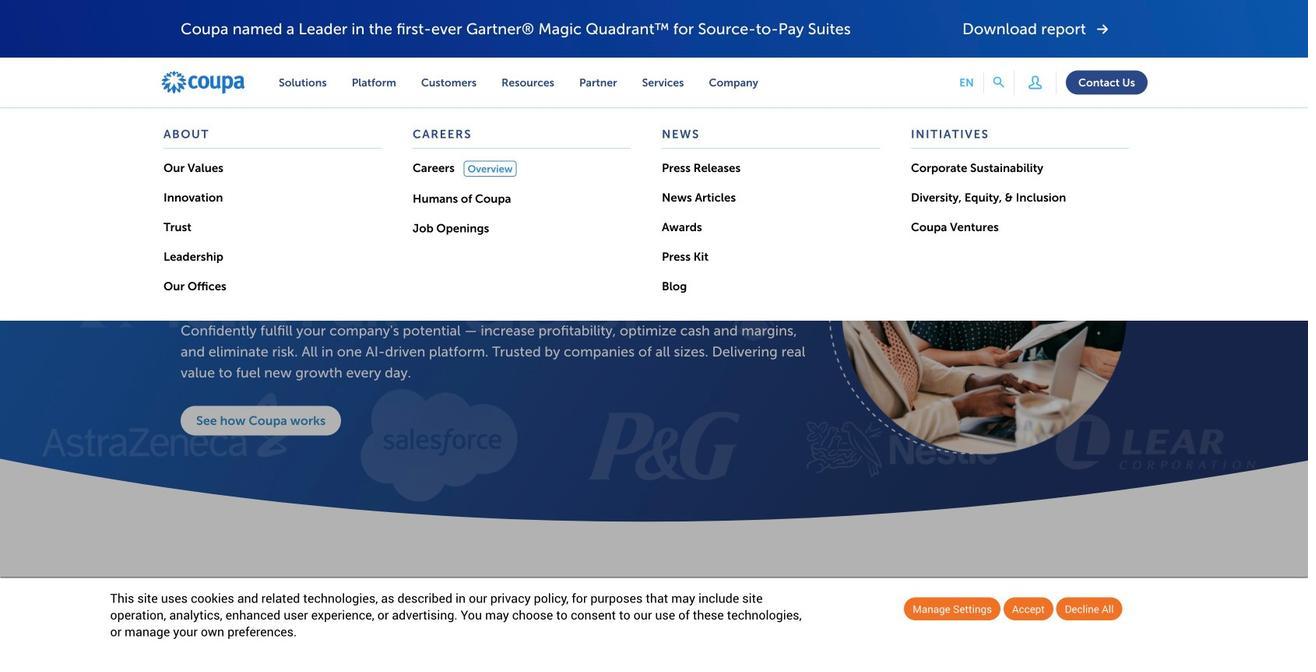 Task type: describe. For each thing, give the bounding box(es) containing it.
home image
[[160, 70, 246, 95]]



Task type: vqa. For each thing, say whether or not it's contained in the screenshot.
Staff members talking image at right
yes



Task type: locate. For each thing, give the bounding box(es) containing it.
mag glass image
[[994, 77, 1005, 88]]

staff members talking image
[[825, 170, 1128, 455]]

platform_user_centric image
[[1025, 71, 1047, 94]]



